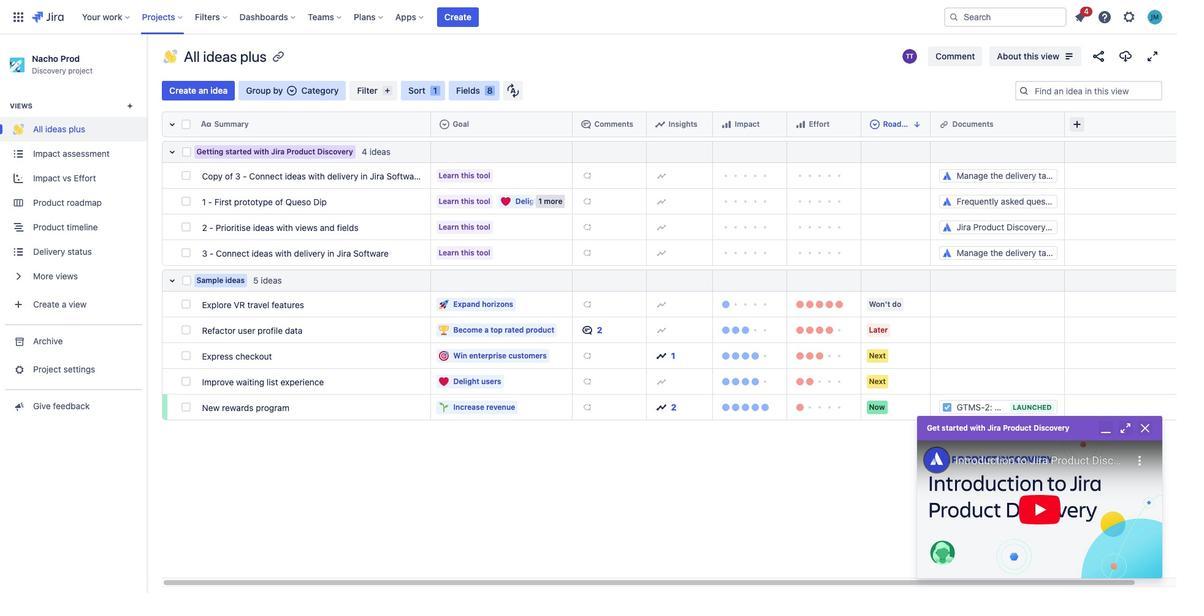 Task type: vqa. For each thing, say whether or not it's contained in the screenshot.
THE ACCESS
no



Task type: describe. For each thing, give the bounding box(es) containing it.
feedback image
[[12, 401, 25, 413]]

dashboards button
[[236, 7, 300, 27]]

impact image
[[721, 119, 731, 129]]

rated
[[505, 325, 524, 334]]

notifications image
[[1073, 10, 1088, 24]]

tool for 2 - prioritise ideas with views and fields
[[477, 222, 490, 231]]

8
[[487, 85, 493, 96]]

new rewards program
[[202, 403, 289, 413]]

:heart: image
[[501, 197, 511, 206]]

export image
[[1118, 49, 1133, 64]]

features
[[272, 300, 304, 310]]

launched
[[1013, 404, 1052, 412]]

expand image
[[1145, 49, 1160, 64]]

0 vertical spatial 3
[[235, 171, 241, 181]]

search image
[[949, 12, 959, 22]]

sample
[[197, 276, 223, 285]]

get started with jira product discovery
[[927, 424, 1070, 433]]

views
[[10, 102, 33, 110]]

learn this tool for 3 - connect ideas with delivery in jira software
[[439, 248, 490, 257]]

create button
[[437, 7, 479, 27]]

pos
[[1164, 400, 1177, 410]]

do
[[892, 300, 902, 309]]

1 vertical spatial delight
[[453, 377, 479, 386]]

become a top rated product
[[453, 325, 554, 334]]

about
[[997, 51, 1022, 61]]

hyperlink image
[[939, 119, 949, 129]]

increase revenue
[[453, 403, 515, 412]]

plus inside group
[[69, 124, 85, 135]]

this for 2 - prioritise ideas with views and fields
[[461, 222, 475, 231]]

a for create
[[62, 300, 66, 310]]

product timeline
[[33, 222, 98, 233]]

3 - connect ideas with delivery in jira software
[[202, 248, 389, 258]]

rewards
[[222, 403, 254, 413]]

product timeline link
[[0, 216, 147, 240]]

your work button
[[78, 7, 135, 27]]

group containing all ideas plus
[[0, 86, 147, 325]]

this for copy of 3 - connect ideas with delivery in jira software
[[461, 171, 475, 180]]

on
[[1152, 400, 1162, 410]]

0 vertical spatial in
[[361, 171, 368, 181]]

fields
[[456, 85, 480, 96]]

1 inside 1 button
[[671, 350, 676, 361]]

0 vertical spatial all ideas plus
[[184, 48, 267, 65]]

polaris common.ui.field config.add.add more.icon image
[[1070, 117, 1085, 132]]

1 horizontal spatial of
[[275, 197, 283, 207]]

projects button
[[138, 7, 188, 27]]

comments image
[[581, 119, 591, 129]]

and
[[320, 222, 335, 233]]

effort inside button
[[809, 119, 830, 129]]

impact vs effort
[[33, 173, 96, 184]]

copy
[[202, 171, 223, 181]]

give feedback
[[33, 401, 90, 412]]

1 right the sort
[[433, 85, 437, 96]]

1 - first prototype of queso dip
[[202, 197, 327, 207]]

travel
[[247, 300, 269, 310]]

this for 3 - connect ideas with delivery in jira software
[[461, 248, 475, 257]]

0 vertical spatial all
[[184, 48, 200, 65]]

delivery status link
[[0, 240, 147, 265]]

won't
[[869, 300, 890, 309]]

dashboards
[[240, 11, 288, 22]]

group by
[[246, 85, 283, 96]]

refactor user profile data
[[202, 325, 303, 336]]

help image
[[1098, 10, 1112, 24]]

idea
[[211, 85, 228, 96]]

timeline
[[67, 222, 98, 233]]

goal button
[[436, 115, 567, 134]]

learn for 2 - prioritise ideas with views and fields
[[439, 222, 459, 231]]

0 vertical spatial software
[[387, 171, 422, 181]]

view for about this view
[[1041, 51, 1060, 61]]

comment
[[936, 51, 975, 61]]

plans
[[354, 11, 376, 22]]

0 vertical spatial delight users
[[516, 197, 563, 206]]

project
[[68, 66, 93, 76]]

1 horizontal spatial views
[[295, 222, 318, 233]]

documents button
[[935, 115, 1060, 134]]

projects
[[142, 11, 175, 22]]

horizons
[[482, 300, 513, 309]]

comments
[[594, 119, 634, 129]]

comment button
[[928, 47, 983, 66]]

insights
[[669, 119, 698, 129]]

all ideas plus inside group
[[33, 124, 85, 135]]

Find an idea in this view field
[[1031, 82, 1161, 99]]

copy link image
[[271, 49, 286, 64]]

product roadmap link
[[0, 191, 147, 216]]

roadmap
[[883, 119, 917, 129]]

create an idea
[[169, 85, 228, 96]]

banner containing your work
[[0, 0, 1177, 34]]

2 - prioritise ideas with views and fields
[[202, 222, 358, 233]]

delivery status
[[33, 247, 92, 257]]

insights image
[[656, 351, 666, 361]]

1 vertical spatial 3
[[202, 248, 207, 258]]

learn this tool for 2 - prioritise ideas with views and fields
[[439, 222, 490, 231]]

1 more
[[538, 197, 563, 206]]

insights image
[[655, 119, 665, 129]]

become
[[453, 325, 483, 334]]

improve
[[202, 377, 234, 387]]

0 horizontal spatial get
[[927, 424, 940, 433]]

vs
[[63, 173, 71, 184]]

prototype
[[234, 197, 273, 207]]

archive button
[[0, 330, 147, 354]]

1 vertical spatial in
[[327, 248, 334, 258]]

dip
[[313, 197, 327, 207]]

about this view button
[[990, 47, 1082, 66]]

collapse all image
[[165, 117, 179, 132]]

current project sidebar image
[[134, 49, 161, 74]]

gtms-2: get approvals on pos
[[1057, 400, 1177, 410]]

apps button
[[392, 7, 429, 27]]

next for express checkout
[[869, 351, 886, 360]]

vr
[[234, 300, 245, 310]]

sort
[[408, 85, 426, 96]]

prod
[[60, 53, 80, 64]]

summary
[[214, 119, 249, 129]]

an
[[198, 85, 208, 96]]

all inside group
[[33, 124, 43, 135]]

more
[[33, 271, 53, 282]]

top
[[491, 325, 503, 334]]

create for create
[[444, 11, 471, 22]]

archive
[[33, 336, 63, 347]]

product
[[526, 325, 554, 334]]

won't do
[[869, 300, 902, 309]]

impact for impact
[[735, 119, 760, 129]]

summary image
[[201, 119, 211, 129]]

product roadmap
[[33, 198, 102, 208]]

- for first
[[208, 197, 212, 207]]

appswitcher icon image
[[11, 10, 26, 24]]

2 tool from the top
[[477, 197, 490, 206]]

impact for impact assessment
[[33, 149, 60, 159]]

summary button
[[197, 115, 426, 134]]

Search field
[[944, 7, 1067, 27]]

copy of 3 - connect ideas with delivery in jira software
[[202, 171, 422, 181]]

impact for impact vs effort
[[33, 173, 60, 184]]

1 vertical spatial software
[[353, 248, 389, 258]]

impact assessment
[[33, 149, 110, 159]]

more
[[544, 197, 563, 206]]

teams
[[308, 11, 334, 22]]

explore vr travel features
[[202, 300, 304, 310]]

create for create a view
[[33, 300, 59, 310]]



Task type: locate. For each thing, give the bounding box(es) containing it.
:seedling: image
[[439, 403, 449, 412], [439, 403, 449, 412]]

0 vertical spatial create
[[444, 11, 471, 22]]

0 horizontal spatial delight users
[[453, 377, 501, 386]]

0 vertical spatial 2
[[202, 222, 207, 233]]

a inside popup button
[[62, 300, 66, 310]]

filters
[[195, 11, 220, 22]]

0 horizontal spatial view
[[69, 300, 87, 310]]

1 vertical spatial all ideas plus
[[33, 124, 85, 135]]

a left top
[[485, 325, 489, 334]]

learn
[[439, 171, 459, 180], [439, 197, 459, 206], [439, 222, 459, 231], [439, 248, 459, 257]]

single select dropdown image
[[287, 86, 297, 96]]

header.desc image
[[912, 119, 922, 129]]

nacho prod discovery project
[[32, 53, 93, 76]]

now
[[869, 403, 885, 412]]

2 vertical spatial impact
[[33, 173, 60, 184]]

1 right insights icon
[[671, 350, 676, 361]]

next for improve waiting list experience
[[869, 377, 886, 386]]

impact
[[735, 119, 760, 129], [33, 149, 60, 159], [33, 173, 60, 184]]

list
[[267, 377, 278, 387]]

give feedback button
[[0, 395, 147, 419]]

view inside the "create a view" popup button
[[69, 300, 87, 310]]

all ideas plus link
[[0, 117, 147, 142]]

0 vertical spatial impact
[[735, 119, 760, 129]]

queso
[[285, 197, 311, 207]]

increase
[[453, 403, 484, 412]]

share image
[[1091, 49, 1106, 64]]

project settings
[[33, 364, 95, 375]]

2 learn this tool from the top
[[439, 197, 490, 206]]

create left an at the top left of the page
[[169, 85, 196, 96]]

effort inside group
[[74, 173, 96, 184]]

create inside button
[[169, 85, 196, 96]]

1 horizontal spatial create
[[169, 85, 196, 96]]

2 vertical spatial 2
[[671, 402, 677, 412]]

next
[[869, 351, 886, 360], [869, 377, 886, 386]]

win enterprise customers
[[453, 351, 547, 360]]

show description image
[[1062, 49, 1077, 64]]

1 vertical spatial users
[[481, 377, 501, 386]]

plus
[[240, 48, 267, 65], [69, 124, 85, 135]]

3 learn from the top
[[439, 222, 459, 231]]

4 tool from the top
[[477, 248, 490, 257]]

1 vertical spatial plus
[[69, 124, 85, 135]]

4 ideas
[[362, 147, 391, 157], [362, 147, 391, 157]]

first
[[215, 197, 232, 207]]

a down more views link
[[62, 300, 66, 310]]

2 right insights image
[[671, 402, 677, 412]]

effort image
[[796, 119, 805, 129]]

1 horizontal spatial view
[[1041, 51, 1060, 61]]

1 vertical spatial all
[[33, 124, 43, 135]]

plus up impact assessment link
[[69, 124, 85, 135]]

1 horizontal spatial 2 button
[[651, 398, 708, 417]]

1 vertical spatial views
[[56, 271, 78, 282]]

1 learn this tool from the top
[[439, 171, 490, 180]]

3
[[235, 171, 241, 181], [202, 248, 207, 258]]

impact right the impact image
[[735, 119, 760, 129]]

waiting
[[236, 377, 264, 387]]

impact vs effort link
[[0, 166, 147, 191]]

create inside popup button
[[33, 300, 59, 310]]

all ideas plus up idea
[[184, 48, 267, 65]]

create an idea button
[[162, 81, 235, 101]]

fields
[[337, 222, 358, 233]]

plus left copy link icon
[[240, 48, 267, 65]]

1 button
[[651, 346, 708, 366]]

1 horizontal spatial delivery
[[327, 171, 358, 181]]

prioritise
[[216, 222, 251, 233]]

0 horizontal spatial a
[[62, 300, 66, 310]]

- up sample
[[210, 248, 214, 258]]

view
[[1041, 51, 1060, 61], [69, 300, 87, 310]]

filters button
[[191, 7, 232, 27]]

1 vertical spatial 2 button
[[651, 398, 708, 417]]

data
[[285, 325, 303, 336]]

documents
[[953, 119, 994, 129]]

ideas inside all ideas plus link
[[45, 124, 66, 135]]

checkout
[[236, 351, 272, 361]]

1 vertical spatial a
[[485, 325, 489, 334]]

views inside "jira product discovery navigation" element
[[56, 271, 78, 282]]

1 next from the top
[[869, 351, 886, 360]]

- left prioritise at the left of the page
[[209, 222, 213, 233]]

comments image
[[582, 325, 592, 335]]

jira image
[[32, 10, 64, 24], [32, 10, 64, 24]]

improve waiting list experience
[[202, 377, 324, 387]]

product
[[287, 147, 315, 156], [287, 147, 315, 156], [33, 198, 64, 208], [33, 222, 64, 233], [1003, 424, 1032, 433]]

2 horizontal spatial 2
[[671, 402, 677, 412]]

:trophy: image
[[439, 325, 449, 335], [439, 325, 449, 335]]

jira product discovery navigation element
[[0, 34, 147, 594]]

0 vertical spatial 2 button
[[577, 320, 642, 340]]

tool for copy of 3 - connect ideas with delivery in jira software
[[477, 171, 490, 180]]

next down later
[[869, 351, 886, 360]]

more views
[[33, 271, 78, 282]]

this inside dropdown button
[[1024, 51, 1039, 61]]

0 vertical spatial effort
[[809, 119, 830, 129]]

:rocket: image
[[439, 300, 449, 309]]

project settings image
[[12, 364, 25, 376]]

view down more views link
[[69, 300, 87, 310]]

connect
[[249, 171, 283, 181], [216, 248, 249, 258]]

- up prototype
[[243, 171, 247, 181]]

give
[[33, 401, 51, 412]]

roadmap image
[[870, 119, 880, 129]]

this
[[1024, 51, 1039, 61], [461, 171, 475, 180], [461, 197, 475, 206], [461, 222, 475, 231], [461, 248, 475, 257]]

view left show description icon
[[1041, 51, 1060, 61]]

users right :heart: image
[[544, 197, 563, 206]]

3 tool from the top
[[477, 222, 490, 231]]

enterprise
[[469, 351, 507, 360]]

revenue
[[486, 403, 515, 412]]

view for create a view
[[69, 300, 87, 310]]

impact inside button
[[735, 119, 760, 129]]

impact up impact vs effort
[[33, 149, 60, 159]]

1 vertical spatial delight users
[[453, 377, 501, 386]]

0 horizontal spatial effort
[[74, 173, 96, 184]]

plans button
[[350, 7, 388, 27]]

discovery inside nacho prod discovery project
[[32, 66, 66, 76]]

0 horizontal spatial views
[[56, 271, 78, 282]]

cell
[[431, 112, 573, 137], [573, 112, 647, 137], [647, 112, 713, 137], [713, 112, 787, 137], [787, 112, 861, 137], [861, 112, 931, 137], [931, 112, 1065, 137], [1065, 112, 1177, 137], [1065, 141, 1177, 163], [1065, 163, 1177, 189], [861, 189, 931, 215], [1065, 189, 1177, 215], [861, 215, 931, 240], [1065, 215, 1177, 240], [861, 240, 931, 266], [1065, 240, 1177, 266], [931, 292, 1065, 318], [1065, 292, 1177, 318], [931, 318, 1065, 343], [1065, 318, 1177, 343], [931, 343, 1065, 369], [1065, 343, 1177, 369], [931, 369, 1065, 395], [1065, 369, 1177, 395], [1065, 395, 1177, 421]]

1 horizontal spatial delight users
[[516, 197, 563, 206]]

views
[[295, 222, 318, 233], [56, 271, 78, 282]]

0 vertical spatial delight
[[516, 197, 542, 206]]

:dart: image
[[439, 351, 449, 361], [439, 351, 449, 361]]

0 horizontal spatial plus
[[69, 124, 85, 135]]

effort right effort image
[[809, 119, 830, 129]]

4 learn this tool from the top
[[439, 248, 490, 257]]

delivery down and
[[294, 248, 325, 258]]

0 horizontal spatial delivery
[[294, 248, 325, 258]]

-
[[243, 171, 247, 181], [208, 197, 212, 207], [209, 222, 213, 233], [210, 248, 214, 258]]

0 horizontal spatial create
[[33, 300, 59, 310]]

filter button
[[350, 81, 397, 101]]

- for prioritise
[[209, 222, 213, 233]]

- left first
[[208, 197, 212, 207]]

impact left 'vs'
[[33, 173, 60, 184]]

0 vertical spatial connect
[[249, 171, 283, 181]]

1 vertical spatial next
[[869, 377, 886, 386]]

getting started with jira product discovery
[[197, 147, 353, 156], [197, 147, 353, 156]]

3 right copy
[[235, 171, 241, 181]]

1 vertical spatial create
[[169, 85, 196, 96]]

delight users
[[516, 197, 563, 206], [453, 377, 501, 386]]

2 vertical spatial create
[[33, 300, 59, 310]]

all up create an idea at the top of the page
[[184, 48, 200, 65]]

approvals
[[1111, 400, 1150, 410]]

gtms-
[[1057, 400, 1085, 410]]

all up impact assessment at top
[[33, 124, 43, 135]]

insights image
[[656, 403, 666, 412]]

create down more
[[33, 300, 59, 310]]

1 horizontal spatial users
[[544, 197, 563, 206]]

create right apps popup button
[[444, 11, 471, 22]]

learn for 3 - connect ideas with delivery in jira software
[[439, 248, 459, 257]]

of left "queso"
[[275, 197, 283, 207]]

users
[[544, 197, 563, 206], [481, 377, 501, 386]]

goal image
[[439, 119, 449, 129]]

next up "now"
[[869, 377, 886, 386]]

0 vertical spatial delivery
[[327, 171, 358, 181]]

delight right :heart: image
[[516, 197, 542, 206]]

expand
[[453, 300, 480, 309]]

jira
[[271, 147, 285, 156], [271, 147, 285, 156], [370, 171, 384, 181], [337, 248, 351, 258], [988, 424, 1001, 433]]

1 left the more
[[538, 197, 542, 206]]

1 horizontal spatial 2
[[597, 325, 602, 335]]

of right copy
[[225, 171, 233, 181]]

impact button
[[718, 115, 782, 134]]

learn for copy of 3 - connect ideas with delivery in jira software
[[439, 171, 459, 180]]

create inside button
[[444, 11, 471, 22]]

1 horizontal spatial plus
[[240, 48, 267, 65]]

1 tool from the top
[[477, 171, 490, 180]]

banner
[[0, 0, 1177, 34]]

learn this tool for copy of 3 - connect ideas with delivery in jira software
[[439, 171, 490, 180]]

1 left first
[[202, 197, 206, 207]]

1 horizontal spatial 3
[[235, 171, 241, 181]]

0 horizontal spatial 2 button
[[577, 320, 642, 340]]

1 horizontal spatial in
[[361, 171, 368, 181]]

delight users up increase revenue
[[453, 377, 501, 386]]

0 vertical spatial views
[[295, 222, 318, 233]]

nacho
[[32, 53, 58, 64]]

1 vertical spatial effort
[[74, 173, 96, 184]]

0 vertical spatial view
[[1041, 51, 1060, 61]]

0 vertical spatial next
[[869, 351, 886, 360]]

your
[[82, 11, 100, 22]]

2 left prioritise at the left of the page
[[202, 222, 207, 233]]

about this view
[[997, 51, 1060, 61]]

2 next from the top
[[869, 377, 886, 386]]

group
[[246, 85, 271, 96]]

0 horizontal spatial of
[[225, 171, 233, 181]]

delight users right :heart: image
[[516, 197, 563, 206]]

0 horizontal spatial all ideas plus
[[33, 124, 85, 135]]

apps
[[395, 11, 416, 22]]

comments button
[[577, 115, 642, 134]]

0 vertical spatial users
[[544, 197, 563, 206]]

0 horizontal spatial 2
[[202, 222, 207, 233]]

4
[[1084, 6, 1089, 16], [362, 147, 367, 157], [362, 147, 367, 157]]

1 vertical spatial impact
[[33, 149, 60, 159]]

0 horizontal spatial 3
[[202, 248, 207, 258]]

new
[[202, 403, 220, 413]]

0 vertical spatial of
[[225, 171, 233, 181]]

connect up 1 - first prototype of queso dip
[[249, 171, 283, 181]]

software
[[387, 171, 422, 181], [353, 248, 389, 258]]

profile
[[258, 325, 283, 336]]

views right more
[[56, 271, 78, 282]]

tool for 3 - connect ideas with delivery in jira software
[[477, 248, 490, 257]]

create
[[444, 11, 471, 22], [169, 85, 196, 96], [33, 300, 59, 310]]

by
[[273, 85, 283, 96]]

delight up increase
[[453, 377, 479, 386]]

add image
[[582, 171, 592, 181], [656, 171, 666, 181], [582, 197, 592, 206], [582, 248, 592, 258], [656, 300, 666, 309], [656, 325, 666, 335], [582, 351, 592, 361], [582, 351, 592, 361], [582, 377, 592, 387], [656, 377, 666, 387], [582, 403, 592, 412]]

create a view
[[33, 300, 87, 310]]

1 learn from the top
[[439, 171, 459, 180]]

add image
[[582, 171, 592, 181], [582, 197, 592, 206], [656, 197, 666, 206], [582, 222, 592, 232], [582, 222, 592, 232], [656, 222, 666, 232], [582, 248, 592, 258], [656, 248, 666, 258], [582, 300, 592, 309], [582, 300, 592, 309], [582, 377, 592, 387], [582, 403, 592, 412]]

2 for the topmost 2 button
[[597, 325, 602, 335]]

:wave: image
[[13, 124, 24, 135], [13, 124, 24, 135]]

1 horizontal spatial a
[[485, 325, 489, 334]]

your profile and settings image
[[1148, 10, 1163, 24]]

1 vertical spatial connect
[[216, 248, 249, 258]]

autosave is enabled image
[[507, 83, 519, 98]]

view inside about this view dropdown button
[[1041, 51, 1060, 61]]

1 horizontal spatial delight
[[516, 197, 542, 206]]

filter
[[357, 85, 378, 96]]

1 vertical spatial 2
[[597, 325, 602, 335]]

insights button
[[651, 115, 708, 134]]

2 for 2 button to the bottom
[[671, 402, 677, 412]]

refactor
[[202, 325, 236, 336]]

users down the enterprise
[[481, 377, 501, 386]]

0 vertical spatial get
[[1095, 400, 1109, 410]]

1 horizontal spatial all
[[184, 48, 200, 65]]

roadmap button
[[866, 115, 926, 134]]

0 horizontal spatial delight
[[453, 377, 479, 386]]

1 vertical spatial delivery
[[294, 248, 325, 258]]

1 vertical spatial of
[[275, 197, 283, 207]]

4 learn from the top
[[439, 248, 459, 257]]

1 vertical spatial view
[[69, 300, 87, 310]]

create for create an idea
[[169, 85, 196, 96]]

delight
[[516, 197, 542, 206], [453, 377, 479, 386]]

settings image
[[1122, 10, 1137, 24]]

primary element
[[7, 0, 934, 34]]

2 right comments image
[[597, 325, 602, 335]]

all
[[184, 48, 200, 65], [33, 124, 43, 135]]

delivery up fields
[[327, 171, 358, 181]]

3 learn this tool from the top
[[439, 222, 490, 231]]

1 horizontal spatial get
[[1095, 400, 1109, 410]]

:rocket: image
[[439, 300, 449, 309]]

:heart: image
[[501, 197, 511, 206], [439, 377, 449, 387], [439, 377, 449, 387]]

1 horizontal spatial effort
[[809, 119, 830, 129]]

3 up sample
[[202, 248, 207, 258]]

0 horizontal spatial users
[[481, 377, 501, 386]]

0 vertical spatial plus
[[240, 48, 267, 65]]

1 vertical spatial get
[[927, 424, 940, 433]]

0 horizontal spatial in
[[327, 248, 334, 258]]

2 learn from the top
[[439, 197, 459, 206]]

5
[[253, 275, 259, 286]]

impact assessment link
[[0, 142, 147, 166]]

1 horizontal spatial all ideas plus
[[184, 48, 267, 65]]

all ideas plus up impact assessment at top
[[33, 124, 85, 135]]

a for become
[[485, 325, 489, 334]]

tool
[[477, 171, 490, 180], [477, 197, 490, 206], [477, 222, 490, 231], [477, 248, 490, 257]]

0 horizontal spatial all
[[33, 124, 43, 135]]

- for connect
[[210, 248, 214, 258]]

delivery
[[327, 171, 358, 181], [294, 248, 325, 258]]

connect down prioritise at the left of the page
[[216, 248, 249, 258]]

effort
[[809, 119, 830, 129], [74, 173, 96, 184]]

2 horizontal spatial create
[[444, 11, 471, 22]]

group
[[0, 86, 147, 325]]

views left and
[[295, 222, 318, 233]]

:wave: image
[[164, 50, 177, 63], [164, 50, 177, 63]]

effort right 'vs'
[[74, 173, 96, 184]]

roadmap
[[67, 198, 102, 208]]

0 vertical spatial a
[[62, 300, 66, 310]]



